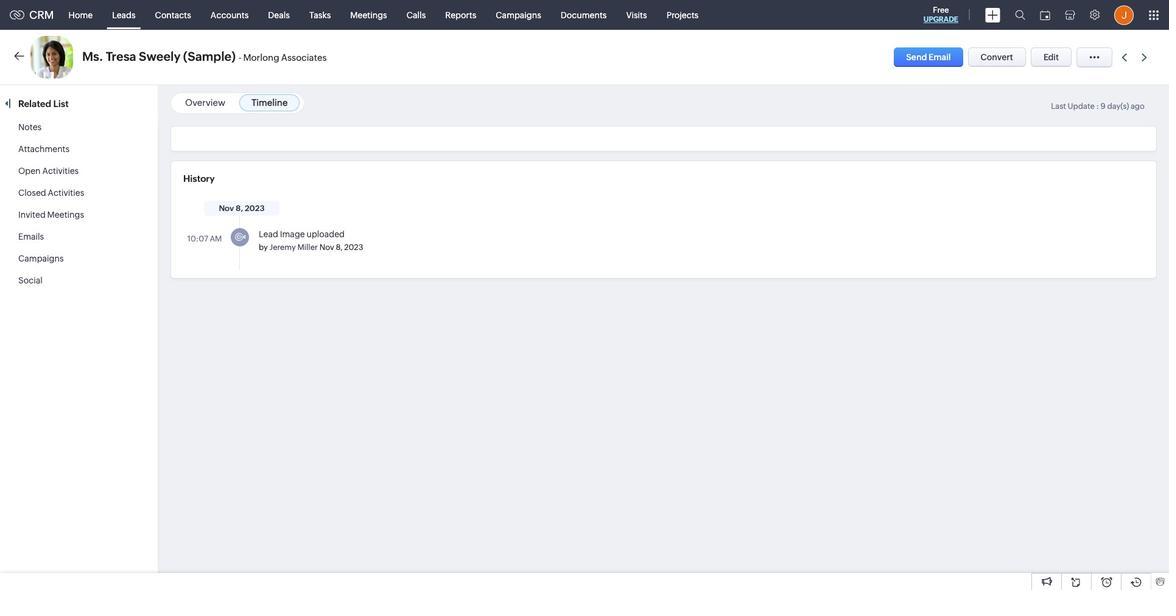 Task type: vqa. For each thing, say whether or not it's contained in the screenshot.
Send
yes



Task type: describe. For each thing, give the bounding box(es) containing it.
0 horizontal spatial 2023
[[245, 204, 265, 213]]

8, inside lead image uploaded by jeremy miller nov 8, 2023
[[336, 243, 343, 252]]

nov 8, 2023
[[219, 204, 265, 213]]

profile element
[[1107, 0, 1141, 30]]

closed activities
[[18, 188, 84, 198]]

ms. tresa sweely (sample) - morlong associates
[[82, 49, 327, 63]]

miller
[[297, 243, 318, 252]]

deals
[[268, 10, 290, 20]]

timeline link
[[251, 97, 288, 108]]

invited meetings
[[18, 210, 84, 220]]

last update : 9 day(s) ago
[[1051, 102, 1145, 111]]

social
[[18, 276, 42, 286]]

10:07 am
[[187, 234, 222, 244]]

send email
[[906, 52, 951, 62]]

sweely
[[139, 49, 180, 63]]

emails
[[18, 232, 44, 242]]

0 horizontal spatial 8,
[[236, 204, 243, 213]]

send
[[906, 52, 927, 62]]

crm
[[29, 9, 54, 21]]

upgrade
[[924, 15, 958, 24]]

overview
[[185, 97, 225, 108]]

reports
[[445, 10, 476, 20]]

lead
[[259, 230, 278, 239]]

visits link
[[616, 0, 657, 30]]

search element
[[1008, 0, 1033, 30]]

ms.
[[82, 49, 103, 63]]

social link
[[18, 276, 42, 286]]

morlong
[[243, 52, 279, 63]]

9
[[1101, 102, 1106, 111]]

emails link
[[18, 232, 44, 242]]

timeline
[[251, 97, 288, 108]]

closed
[[18, 188, 46, 198]]

calendar image
[[1040, 10, 1050, 20]]

1 horizontal spatial campaigns
[[496, 10, 541, 20]]

uploaded
[[307, 230, 345, 239]]

activities for open activities
[[42, 166, 79, 176]]

activities for closed activities
[[48, 188, 84, 198]]

crm link
[[10, 9, 54, 21]]

next record image
[[1142, 53, 1150, 61]]

create menu image
[[985, 8, 1000, 22]]

open activities link
[[18, 166, 79, 176]]

email
[[929, 52, 951, 62]]

meetings link
[[341, 0, 397, 30]]

last
[[1051, 102, 1066, 111]]

1 vertical spatial campaigns
[[18, 254, 64, 264]]

invited meetings link
[[18, 210, 84, 220]]

0 horizontal spatial nov
[[219, 204, 234, 213]]

open
[[18, 166, 41, 176]]

tasks
[[309, 10, 331, 20]]

projects
[[666, 10, 699, 20]]

image
[[280, 230, 305, 239]]

10:07
[[187, 234, 208, 244]]

lead image uploaded by jeremy miller nov 8, 2023
[[259, 230, 363, 252]]

notes link
[[18, 122, 42, 132]]

2023 inside lead image uploaded by jeremy miller nov 8, 2023
[[344, 243, 363, 252]]

0 vertical spatial meetings
[[350, 10, 387, 20]]

0 vertical spatial campaigns link
[[486, 0, 551, 30]]

jeremy
[[270, 243, 296, 252]]

search image
[[1015, 10, 1025, 20]]

convert button
[[968, 47, 1026, 67]]

related
[[18, 99, 51, 109]]

nov inside lead image uploaded by jeremy miller nov 8, 2023
[[319, 243, 334, 252]]

projects link
[[657, 0, 708, 30]]



Task type: locate. For each thing, give the bounding box(es) containing it.
8,
[[236, 204, 243, 213], [336, 243, 343, 252]]

activities up closed activities link
[[42, 166, 79, 176]]

previous record image
[[1122, 53, 1127, 61]]

activities
[[42, 166, 79, 176], [48, 188, 84, 198]]

documents link
[[551, 0, 616, 30]]

1 horizontal spatial campaigns link
[[486, 0, 551, 30]]

tasks link
[[300, 0, 341, 30]]

attachments link
[[18, 144, 70, 154]]

accounts
[[211, 10, 249, 20]]

0 vertical spatial activities
[[42, 166, 79, 176]]

tresa
[[106, 49, 136, 63]]

nov down uploaded
[[319, 243, 334, 252]]

1 horizontal spatial nov
[[319, 243, 334, 252]]

1 horizontal spatial 8,
[[336, 243, 343, 252]]

meetings
[[350, 10, 387, 20], [47, 210, 84, 220]]

invited
[[18, 210, 46, 220]]

2023 down uploaded
[[344, 243, 363, 252]]

calls link
[[397, 0, 436, 30]]

campaigns right reports
[[496, 10, 541, 20]]

free upgrade
[[924, 5, 958, 24]]

campaigns down emails link
[[18, 254, 64, 264]]

free
[[933, 5, 949, 15]]

open activities
[[18, 166, 79, 176]]

reports link
[[436, 0, 486, 30]]

campaigns
[[496, 10, 541, 20], [18, 254, 64, 264]]

day(s)
[[1107, 102, 1129, 111]]

1 horizontal spatial 2023
[[344, 243, 363, 252]]

home link
[[59, 0, 102, 30]]

history
[[183, 174, 215, 184]]

associates
[[281, 52, 327, 63]]

1 vertical spatial 2023
[[344, 243, 363, 252]]

meetings left calls link
[[350, 10, 387, 20]]

contacts link
[[145, 0, 201, 30]]

2023
[[245, 204, 265, 213], [344, 243, 363, 252]]

am
[[210, 234, 222, 244]]

leads link
[[102, 0, 145, 30]]

1 vertical spatial 8,
[[336, 243, 343, 252]]

2023 up lead
[[245, 204, 265, 213]]

nov
[[219, 204, 234, 213], [319, 243, 334, 252]]

leads
[[112, 10, 136, 20]]

deals link
[[258, 0, 300, 30]]

meetings down closed activities link
[[47, 210, 84, 220]]

closed activities link
[[18, 188, 84, 198]]

convert
[[981, 52, 1013, 62]]

campaigns link
[[486, 0, 551, 30], [18, 254, 64, 264]]

visits
[[626, 10, 647, 20]]

create menu element
[[978, 0, 1008, 30]]

home
[[69, 10, 93, 20]]

1 vertical spatial nov
[[319, 243, 334, 252]]

1 horizontal spatial meetings
[[350, 10, 387, 20]]

notes
[[18, 122, 42, 132]]

nov up am
[[219, 204, 234, 213]]

0 horizontal spatial meetings
[[47, 210, 84, 220]]

0 vertical spatial campaigns
[[496, 10, 541, 20]]

overview link
[[185, 97, 225, 108]]

0 vertical spatial 8,
[[236, 204, 243, 213]]

1 vertical spatial meetings
[[47, 210, 84, 220]]

0 horizontal spatial campaigns
[[18, 254, 64, 264]]

related list
[[18, 99, 71, 109]]

ago
[[1131, 102, 1145, 111]]

campaigns link down emails link
[[18, 254, 64, 264]]

activities up invited meetings in the left of the page
[[48, 188, 84, 198]]

by
[[259, 243, 268, 252]]

accounts link
[[201, 0, 258, 30]]

contacts
[[155, 10, 191, 20]]

calls
[[407, 10, 426, 20]]

-
[[238, 52, 241, 63]]

edit button
[[1031, 47, 1072, 67]]

0 vertical spatial 2023
[[245, 204, 265, 213]]

profile image
[[1114, 5, 1134, 25]]

list
[[53, 99, 69, 109]]

:
[[1096, 102, 1099, 111]]

0 horizontal spatial campaigns link
[[18, 254, 64, 264]]

attachments
[[18, 144, 70, 154]]

1 vertical spatial campaigns link
[[18, 254, 64, 264]]

edit
[[1044, 52, 1059, 62]]

(sample)
[[183, 49, 236, 63]]

update
[[1068, 102, 1095, 111]]

documents
[[561, 10, 607, 20]]

1 vertical spatial activities
[[48, 188, 84, 198]]

campaigns link right reports
[[486, 0, 551, 30]]

0 vertical spatial nov
[[219, 204, 234, 213]]

send email button
[[894, 47, 963, 67]]



